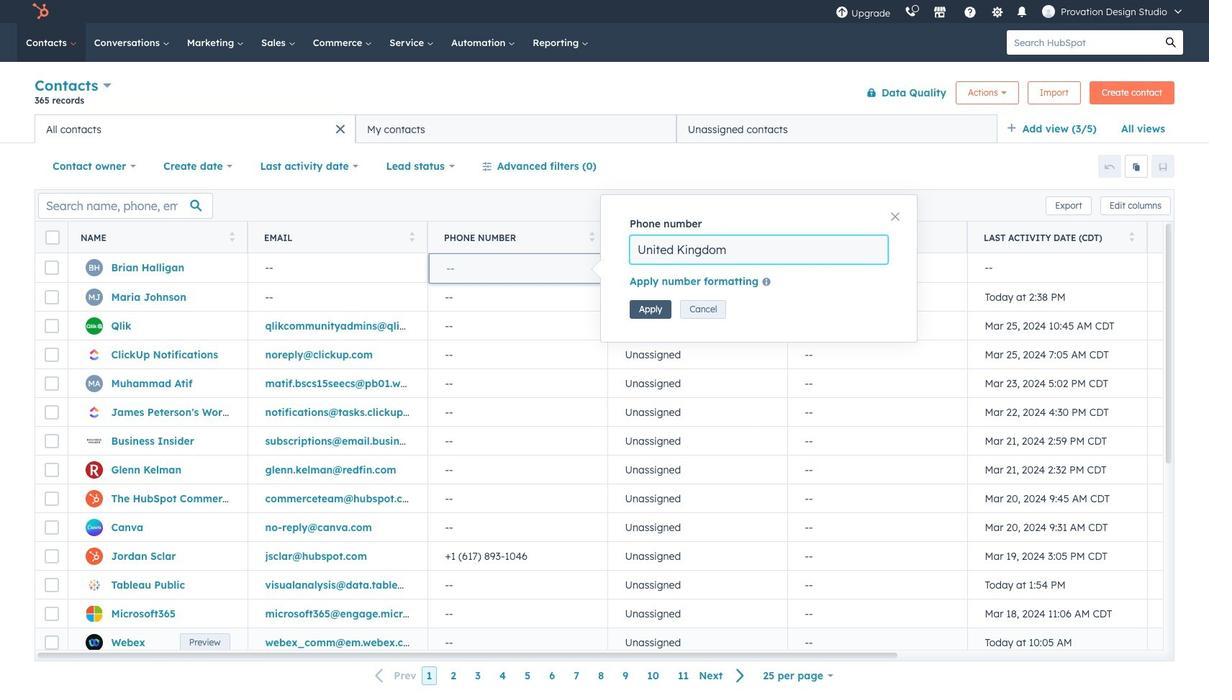 Task type: describe. For each thing, give the bounding box(es) containing it.
Search name, phone, email addresses, or company search field
[[38, 193, 213, 219]]

-- text field
[[447, 261, 589, 276]]

3 press to sort. image from the left
[[1129, 231, 1135, 242]]

4 press to sort. element from the left
[[769, 231, 775, 244]]

1 press to sort. image from the left
[[229, 231, 235, 242]]

3 press to sort. element from the left
[[589, 231, 595, 244]]

marketplaces image
[[934, 6, 947, 19]]

james peterson image
[[1043, 5, 1056, 18]]

close image
[[891, 212, 900, 221]]

Search HubSpot search field
[[1007, 30, 1159, 55]]



Task type: vqa. For each thing, say whether or not it's contained in the screenshot.
Service link
no



Task type: locate. For each thing, give the bounding box(es) containing it.
1 press to sort. image from the left
[[409, 231, 415, 242]]

pagination navigation
[[367, 667, 754, 686]]

0 horizontal spatial press to sort. image
[[409, 231, 415, 242]]

1 press to sort. element from the left
[[229, 231, 235, 244]]

2 press to sort. image from the left
[[769, 231, 775, 242]]

press to sort. image
[[229, 231, 235, 242], [769, 231, 775, 242]]

2 horizontal spatial press to sort. image
[[1129, 231, 1135, 242]]

None text field
[[630, 235, 888, 264]]

5 press to sort. element from the left
[[1129, 231, 1135, 244]]

0 horizontal spatial press to sort. image
[[229, 231, 235, 242]]

2 press to sort. element from the left
[[409, 231, 415, 244]]

column header
[[788, 222, 968, 253]]

press to sort. element
[[229, 231, 235, 244], [409, 231, 415, 244], [589, 231, 595, 244], [769, 231, 775, 244], [1129, 231, 1135, 244]]

2 press to sort. image from the left
[[589, 231, 595, 242]]

1 horizontal spatial press to sort. image
[[589, 231, 595, 242]]

press to sort. image
[[409, 231, 415, 242], [589, 231, 595, 242], [1129, 231, 1135, 242]]

banner
[[35, 74, 1175, 114]]

1 horizontal spatial press to sort. image
[[769, 231, 775, 242]]

menu
[[829, 0, 1192, 23]]



